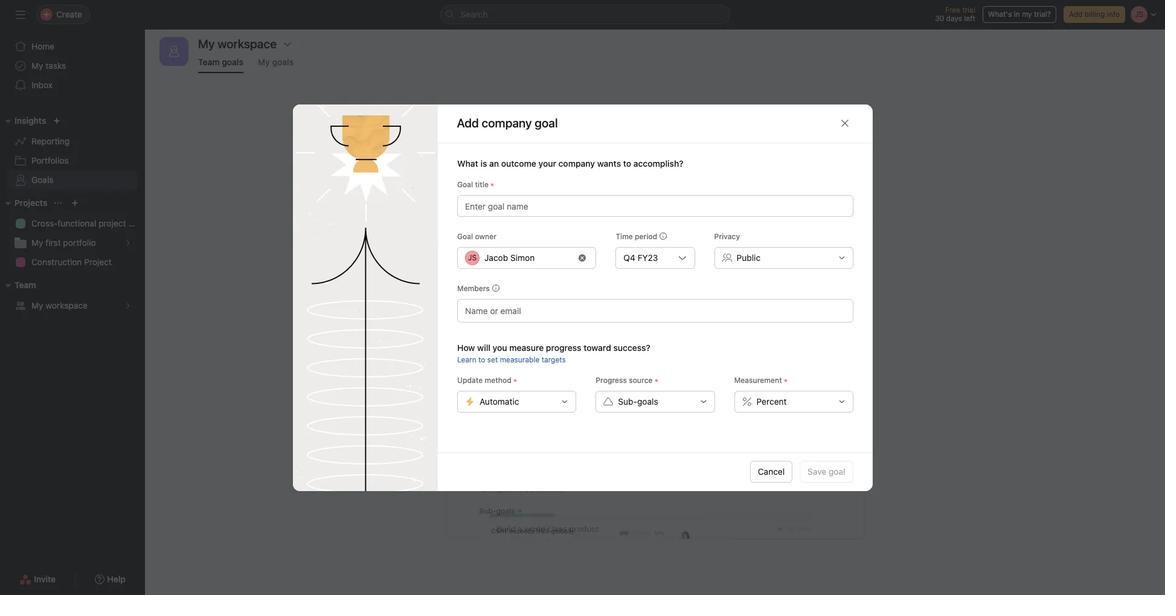 Task type: describe. For each thing, give the bounding box(es) containing it.
add for add goal
[[638, 215, 654, 225]]

title
[[475, 180, 489, 189]]

what
[[457, 158, 478, 168]]

and inside add top-level goals to help teams prioritize and connect work to your organization's objectives.
[[695, 163, 711, 173]]

portfolios
[[31, 155, 69, 166]]

set
[[487, 355, 498, 364]]

projects element
[[0, 192, 145, 274]]

in
[[1015, 10, 1021, 19]]

required image for goal title
[[489, 181, 496, 188]]

js
[[468, 253, 477, 262]]

time
[[616, 232, 633, 241]]

hide sidebar image
[[16, 10, 25, 19]]

work
[[752, 163, 773, 173]]

add billing info
[[1070, 10, 1121, 19]]

what is an outcome your company wants to accomplish?
[[457, 158, 684, 168]]

add for add company goal
[[457, 116, 479, 130]]

how
[[457, 342, 475, 353]]

cross-functional project plan link
[[7, 214, 145, 233]]

period
[[635, 232, 657, 241]]

source
[[629, 376, 653, 385]]

days
[[947, 14, 963, 23]]

goal for goal owner
[[457, 232, 473, 241]]

insights
[[15, 115, 46, 126]]

project
[[84, 257, 112, 267]]

update
[[457, 376, 483, 385]]

simon
[[510, 252, 535, 263]]

update method
[[457, 376, 512, 385]]

portfolios link
[[7, 151, 138, 170]]

how will you measure progress toward success? learn to set measurable targets
[[457, 342, 650, 364]]

search
[[461, 9, 488, 19]]

percent
[[757, 396, 787, 406]]

sub-goals button
[[596, 391, 715, 413]]

goal for goal title
[[457, 180, 473, 189]]

to inside the how will you measure progress toward success? learn to set measurable targets
[[478, 355, 485, 364]]

add company goal
[[457, 116, 558, 130]]

fy23
[[638, 252, 658, 263]]

objectives.
[[664, 177, 711, 188]]

home
[[31, 41, 55, 51]]

billing
[[1085, 10, 1106, 19]]

free
[[946, 5, 961, 15]]

what's
[[989, 10, 1013, 19]]

inbox link
[[7, 76, 138, 95]]

public
[[737, 252, 761, 263]]

level
[[544, 163, 563, 173]]

home link
[[7, 37, 138, 56]]

my tasks
[[31, 60, 66, 71]]

sub-goals
[[618, 396, 658, 406]]

outcome
[[501, 158, 536, 168]]

progress
[[596, 376, 627, 385]]

team button
[[0, 278, 36, 293]]

goals for team goals
[[222, 57, 244, 67]]

automatic
[[480, 396, 519, 406]]

top-
[[525, 163, 544, 173]]

2 horizontal spatial to
[[776, 163, 784, 173]]

inbox
[[31, 80, 53, 90]]

required image for automatic
[[512, 377, 519, 384]]

what's in my trial? button
[[983, 6, 1057, 23]]

portfolio
[[63, 238, 96, 248]]

jacob
[[484, 252, 508, 263]]

my for my workspace
[[31, 300, 43, 311]]

add for add top-level goals to help teams prioritize and connect work to your organization's objectives.
[[505, 163, 522, 173]]

projects
[[15, 198, 47, 208]]

my first portfolio
[[31, 238, 96, 248]]

0 vertical spatial and
[[581, 133, 605, 150]]

my
[[1023, 10, 1033, 19]]

measurable
[[500, 355, 540, 364]]

cancel
[[758, 467, 785, 477]]

my for my tasks
[[31, 60, 43, 71]]

left
[[965, 14, 976, 23]]

teams element
[[0, 274, 145, 318]]

my for my goals
[[258, 57, 270, 67]]

reporting
[[31, 136, 70, 146]]

my goals
[[258, 57, 294, 67]]

required image for measurement
[[782, 377, 790, 384]]

progress source
[[596, 376, 653, 385]]

save
[[808, 467, 827, 477]]

goals inside add top-level goals to help teams prioritize and connect work to your organization's objectives.
[[566, 163, 590, 173]]

my workspace
[[31, 300, 88, 311]]

workspace
[[46, 300, 88, 311]]

reporting link
[[7, 132, 138, 151]]

global element
[[0, 30, 145, 102]]

my for my first portfolio
[[31, 238, 43, 248]]

strategic goals
[[661, 133, 755, 150]]



Task type: locate. For each thing, give the bounding box(es) containing it.
your inside the add company goal "dialog"
[[539, 158, 556, 168]]

team down construction
[[15, 280, 36, 290]]

my inside 'global' element
[[31, 60, 43, 71]]

measurement
[[734, 376, 782, 385]]

1 goal from the top
[[457, 180, 473, 189]]

1 horizontal spatial team
[[198, 57, 220, 67]]

add for add billing info
[[1070, 10, 1083, 19]]

plan
[[128, 218, 145, 228]]

save goal button
[[800, 461, 854, 483]]

team inside dropdown button
[[15, 280, 36, 290]]

connect
[[714, 163, 749, 173]]

my down team dropdown button
[[31, 300, 43, 311]]

1 vertical spatial required image
[[782, 377, 790, 384]]

add inside add top-level goals to help teams prioritize and connect work to your organization's objectives.
[[505, 163, 522, 173]]

0 horizontal spatial required image
[[489, 181, 496, 188]]

method
[[485, 376, 512, 385]]

1 horizontal spatial to
[[592, 163, 601, 173]]

1 horizontal spatial goal
[[829, 467, 846, 477]]

1 vertical spatial team
[[15, 280, 36, 290]]

organization's
[[600, 177, 661, 188]]

cancel button
[[751, 461, 793, 483]]

q4 fy23 button
[[616, 247, 695, 269]]

add right the an on the left top of the page
[[505, 163, 522, 173]]

0 horizontal spatial goal
[[656, 215, 673, 225]]

1 horizontal spatial required image
[[653, 377, 660, 384]]

0 horizontal spatial and
[[581, 133, 605, 150]]

goals for sub-goals
[[637, 396, 658, 406]]

close this dialog image
[[840, 118, 850, 128]]

team for team goals
[[198, 57, 220, 67]]

achieve
[[608, 133, 658, 150]]

0 horizontal spatial to
[[478, 355, 485, 364]]

search button
[[440, 5, 730, 24]]

automatic button
[[457, 391, 576, 413]]

required image down learn to set measurable targets link
[[512, 377, 519, 384]]

0 horizontal spatial team
[[15, 280, 36, 290]]

Enter goal name text field
[[457, 195, 854, 217]]

to left help
[[592, 163, 601, 173]]

goal left title
[[457, 180, 473, 189]]

will
[[477, 342, 490, 353]]

team goals
[[198, 57, 244, 67]]

owner
[[475, 232, 497, 241]]

required image up percent dropdown button
[[782, 377, 790, 384]]

time period
[[616, 232, 657, 241]]

2 goal from the top
[[457, 232, 473, 241]]

q4 fy23
[[624, 252, 658, 263]]

my
[[258, 57, 270, 67], [31, 60, 43, 71], [31, 238, 43, 248], [31, 300, 43, 311]]

your right outcome
[[539, 158, 556, 168]]

goal inside button
[[656, 215, 673, 225]]

my tasks link
[[7, 56, 138, 76]]

cross-functional project plan
[[31, 218, 145, 228]]

my inside projects element
[[31, 238, 43, 248]]

my goals link
[[258, 57, 294, 73]]

trial
[[963, 5, 976, 15]]

1 horizontal spatial and
[[695, 163, 711, 173]]

1 horizontal spatial required image
[[782, 377, 790, 384]]

construction
[[31, 257, 82, 267]]

add up what
[[457, 116, 479, 130]]

q4
[[624, 252, 635, 263]]

targets
[[542, 355, 566, 364]]

your
[[539, 158, 556, 168], [787, 163, 806, 173]]

set
[[556, 133, 577, 150]]

goal up period
[[656, 215, 673, 225]]

my first portfolio link
[[7, 233, 138, 253]]

remove image
[[579, 254, 586, 261]]

0 vertical spatial goal
[[457, 180, 473, 189]]

goal title
[[457, 180, 489, 189]]

progress
[[546, 342, 581, 353]]

and up objectives. at top right
[[695, 163, 711, 173]]

1 vertical spatial goal
[[457, 232, 473, 241]]

Name or email text field
[[465, 303, 530, 318]]

and right set
[[581, 133, 605, 150]]

required image
[[489, 181, 496, 188], [782, 377, 790, 384]]

my inside teams element
[[31, 300, 43, 311]]

learn
[[457, 355, 476, 364]]

my left tasks
[[31, 60, 43, 71]]

2 required image from the left
[[653, 377, 660, 384]]

my inside 'link'
[[258, 57, 270, 67]]

what's in my trial?
[[989, 10, 1052, 19]]

to left set
[[478, 355, 485, 364]]

goal for add goal
[[656, 215, 673, 225]]

0 horizontal spatial your
[[539, 158, 556, 168]]

add top-level goals to help teams prioritize and connect work to your organization's objectives.
[[505, 163, 806, 188]]

team down my workspace on the top of the page
[[198, 57, 220, 67]]

construction project
[[31, 257, 112, 267]]

required image down the an on the left top of the page
[[489, 181, 496, 188]]

privacy
[[714, 232, 740, 241]]

1 required image from the left
[[512, 377, 519, 384]]

team for team
[[15, 280, 36, 290]]

goal inside button
[[829, 467, 846, 477]]

construction project link
[[7, 253, 138, 272]]

first
[[46, 238, 61, 248]]

add goal button
[[630, 209, 681, 231]]

add company goal dialog
[[293, 104, 873, 491]]

goals inside dropdown button
[[637, 396, 658, 406]]

projects button
[[0, 196, 47, 210]]

goal right save
[[829, 467, 846, 477]]

0 vertical spatial required image
[[489, 181, 496, 188]]

your right work
[[787, 163, 806, 173]]

public button
[[714, 247, 854, 269]]

save goal
[[808, 467, 846, 477]]

wants
[[597, 158, 621, 168]]

you
[[493, 342, 507, 353]]

add
[[1070, 10, 1083, 19], [457, 116, 479, 130], [505, 163, 522, 173], [638, 215, 654, 225]]

1 vertical spatial and
[[695, 163, 711, 173]]

to accomplish?
[[623, 158, 684, 168]]

1 horizontal spatial your
[[787, 163, 806, 173]]

project
[[99, 218, 126, 228]]

goal
[[656, 215, 673, 225], [829, 467, 846, 477]]

tasks
[[46, 60, 66, 71]]

an
[[489, 158, 499, 168]]

teams
[[625, 163, 652, 173]]

members
[[457, 284, 490, 293]]

invite button
[[12, 569, 64, 590]]

your inside add top-level goals to help teams prioritize and connect work to your organization's objectives.
[[787, 163, 806, 173]]

goal left owner
[[457, 232, 473, 241]]

0 horizontal spatial required image
[[512, 377, 519, 384]]

free trial 30 days left
[[936, 5, 976, 23]]

to
[[592, 163, 601, 173], [776, 163, 784, 173], [478, 355, 485, 364]]

30
[[936, 14, 945, 23]]

required image
[[512, 377, 519, 384], [653, 377, 660, 384]]

search list box
[[440, 5, 730, 24]]

required image up the sub-goals dropdown button
[[653, 377, 660, 384]]

trial?
[[1035, 10, 1052, 19]]

insights element
[[0, 110, 145, 192]]

goals link
[[7, 170, 138, 190]]

info
[[1108, 10, 1121, 19]]

add goal
[[638, 215, 673, 225]]

1 vertical spatial goal
[[829, 467, 846, 477]]

my workspace link
[[7, 296, 138, 315]]

toward success?
[[584, 342, 650, 353]]

my workspace
[[198, 37, 277, 51]]

add up period
[[638, 215, 654, 225]]

0 vertical spatial goal
[[656, 215, 673, 225]]

invite
[[34, 574, 56, 584]]

and
[[581, 133, 605, 150], [695, 163, 711, 173]]

percent button
[[734, 391, 854, 413]]

goals
[[31, 175, 54, 185]]

goal owner
[[457, 232, 497, 241]]

goals inside 'link'
[[272, 57, 294, 67]]

goal for save goal
[[829, 467, 846, 477]]

0 vertical spatial team
[[198, 57, 220, 67]]

add left billing
[[1070, 10, 1083, 19]]

goals for my goals
[[272, 57, 294, 67]]

my down my workspace on the top of the page
[[258, 57, 270, 67]]

functional
[[58, 218, 96, 228]]

my left first
[[31, 238, 43, 248]]

add inside "dialog"
[[457, 116, 479, 130]]

required image for sub-goals
[[653, 377, 660, 384]]

team
[[198, 57, 220, 67], [15, 280, 36, 290]]

to right work
[[776, 163, 784, 173]]



Task type: vqa. For each thing, say whether or not it's contained in the screenshot.
Add goal Add
yes



